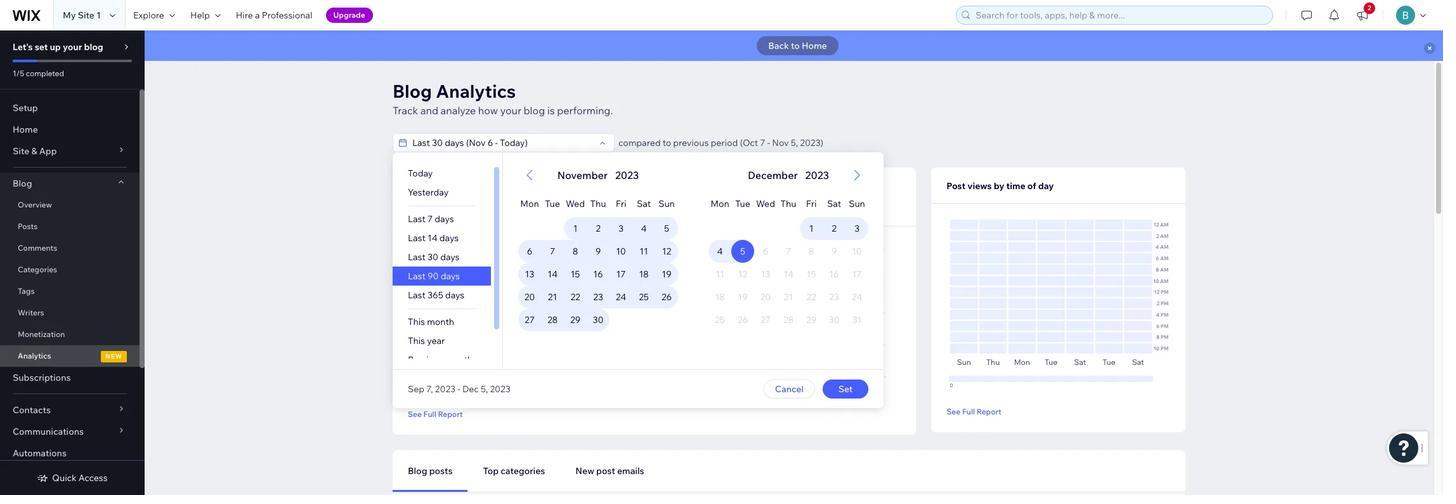 Task type: vqa. For each thing, say whether or not it's contained in the screenshot.
Referrals at left top
no



Task type: describe. For each thing, give the bounding box(es) containing it.
posts
[[429, 465, 453, 477]]

set button
[[823, 380, 869, 399]]

site & app button
[[0, 140, 140, 162]]

1/5
[[13, 69, 24, 78]]

site inside dropdown button
[[13, 145, 29, 157]]

previous month
[[408, 354, 473, 366]]

row containing 27
[[518, 308, 678, 331]]

home link
[[0, 119, 140, 140]]

mon tue wed thu for 4
[[711, 198, 797, 209]]

11
[[640, 246, 648, 257]]

(oct
[[740, 137, 758, 149]]

19
[[662, 268, 672, 280]]

16
[[594, 268, 603, 280]]

mon for 6
[[521, 198, 539, 209]]

month for this month
[[427, 316, 454, 327]]

0 for new subscribers 0
[[609, 195, 616, 210]]

emails
[[617, 465, 645, 477]]

is
[[548, 104, 555, 117]]

0 vertical spatial 14
[[428, 232, 438, 244]]

27
[[525, 314, 535, 326]]

7 inside row group
[[550, 246, 555, 257]]

blog posts
[[408, 465, 453, 477]]

2023)
[[800, 137, 824, 149]]

tuesday, december 5, 2023 cell
[[732, 240, 755, 263]]

upgrade button
[[326, 8, 373, 23]]

of
[[1028, 180, 1037, 192]]

13
[[525, 268, 535, 280]]

hire
[[236, 10, 253, 21]]

my
[[63, 10, 76, 21]]

subscriptions link
[[0, 367, 140, 388]]

help
[[190, 10, 210, 21]]

year
[[427, 335, 445, 347]]

help button
[[183, 0, 228, 30]]

28
[[548, 314, 558, 326]]

automations link
[[0, 442, 140, 464]]

fri for 6
[[616, 198, 627, 209]]

engagement 0
[[709, 183, 763, 210]]

this for this month
[[408, 316, 425, 327]]

top categories button
[[468, 450, 561, 492]]

row group for grid containing november
[[503, 217, 694, 369]]

home inside button
[[802, 40, 827, 51]]

0 inside engagement 0
[[709, 195, 716, 210]]

23
[[593, 291, 603, 303]]

mon for 4
[[711, 198, 730, 209]]

overview
[[18, 200, 52, 209]]

last 7 days
[[408, 213, 454, 225]]

row containing 6
[[518, 240, 678, 263]]

2023 right dec
[[490, 383, 511, 395]]

a
[[255, 10, 260, 21]]

top categories
[[483, 465, 545, 477]]

contacts button
[[0, 399, 140, 421]]

yesterday
[[408, 187, 449, 198]]

overview link
[[0, 194, 140, 216]]

blog for posts
[[408, 465, 427, 477]]

row containing 4
[[709, 240, 869, 263]]

sun for 4
[[849, 198, 866, 209]]

my site 1
[[63, 10, 101, 21]]

new for emails
[[576, 465, 595, 477]]

analytics inside blog analytics track and analyze how your blog is performing.
[[436, 80, 516, 102]]

visitors button
[[493, 168, 593, 226]]

categories link
[[0, 259, 140, 281]]

subscribers
[[629, 183, 678, 194]]

17
[[617, 268, 626, 280]]

1 horizontal spatial report
[[977, 406, 1002, 416]]

Search for tools, apps, help & more... field
[[972, 6, 1269, 24]]

subscriptions
[[13, 372, 71, 383]]

1 for 4
[[810, 223, 814, 234]]

new for 0
[[609, 183, 627, 194]]

back
[[769, 40, 789, 51]]

1 horizontal spatial see full report
[[947, 406, 1002, 416]]

row containing 20
[[518, 286, 678, 308]]

completed
[[26, 69, 64, 78]]

blog button
[[0, 173, 140, 194]]

1 for 6
[[573, 223, 578, 234]]

8
[[573, 246, 578, 257]]

access
[[79, 472, 108, 484]]

compared to previous period (oct 7 - nov 5, 2023)
[[619, 137, 824, 149]]

and
[[421, 104, 439, 117]]

previous
[[408, 354, 444, 366]]

sep
[[408, 383, 425, 395]]

days for last 7 days
[[435, 213, 454, 225]]

home inside sidebar element
[[13, 124, 38, 135]]

let's
[[13, 41, 33, 53]]

wed for 6
[[566, 198, 585, 209]]

new post emails button
[[561, 450, 660, 492]]

posts
[[18, 221, 38, 231]]

let's set up your blog
[[13, 41, 103, 53]]

full for the rightmost see full report button
[[963, 406, 975, 416]]

this for this year
[[408, 335, 425, 347]]

list box containing today
[[393, 164, 503, 369]]

comments link
[[0, 237, 140, 259]]

blog inside sidebar element
[[84, 41, 103, 53]]

today
[[408, 168, 433, 179]]

monetization link
[[0, 324, 140, 345]]

engagement
[[709, 183, 763, 194]]

time
[[1007, 180, 1026, 192]]

row containing 13
[[518, 263, 678, 286]]

explore
[[133, 10, 164, 21]]

7 inside list box
[[428, 213, 433, 225]]

90
[[428, 270, 439, 282]]

22
[[571, 291, 580, 303]]

site & app
[[13, 145, 57, 157]]

1 vertical spatial 4
[[717, 246, 723, 257]]

1 horizontal spatial -
[[768, 137, 770, 149]]

quick access
[[52, 472, 108, 484]]

your inside sidebar element
[[63, 41, 82, 53]]

communications button
[[0, 421, 140, 442]]

thu for 4
[[781, 198, 797, 209]]

compared
[[619, 137, 661, 149]]

last for last 30 days
[[408, 251, 426, 263]]

0 vertical spatial 4
[[641, 223, 647, 234]]

visitors
[[508, 183, 540, 194]]

post for 0
[[408, 183, 427, 194]]

6
[[527, 246, 533, 257]]

0 horizontal spatial see full report
[[408, 409, 463, 419]]

12
[[662, 246, 672, 257]]

21
[[548, 291, 557, 303]]

1 horizontal spatial see
[[947, 406, 961, 416]]

analyze
[[441, 104, 476, 117]]

day
[[1039, 180, 1054, 192]]

last for last 365 days
[[408, 289, 426, 301]]

views for by
[[968, 180, 992, 192]]

2023 down 2023)
[[806, 169, 829, 182]]

blog inside blog analytics track and analyze how your blog is performing.
[[524, 104, 545, 117]]

nov
[[772, 137, 789, 149]]



Task type: locate. For each thing, give the bounding box(es) containing it.
1 horizontal spatial 3
[[855, 223, 860, 234]]

1 horizontal spatial 2
[[832, 223, 837, 234]]

0 horizontal spatial your
[[63, 41, 82, 53]]

3 0 from the left
[[709, 195, 716, 210]]

new inside new subscribers 0
[[609, 183, 627, 194]]

0 vertical spatial new
[[609, 183, 627, 194]]

0 horizontal spatial sat
[[637, 198, 651, 209]]

7 left 8
[[550, 246, 555, 257]]

wed down december
[[756, 198, 775, 209]]

writers
[[18, 308, 44, 317]]

1 horizontal spatial post
[[947, 180, 966, 192]]

0 horizontal spatial 3
[[619, 223, 624, 234]]

0 horizontal spatial tue
[[545, 198, 560, 209]]

hire a professional
[[236, 10, 313, 21]]

days up "last 14 days"
[[435, 213, 454, 225]]

grid containing november
[[503, 152, 694, 369]]

1 horizontal spatial see full report button
[[947, 406, 1002, 417]]

1
[[96, 10, 101, 21], [573, 223, 578, 234], [810, 223, 814, 234]]

15
[[571, 268, 580, 280]]

mon down 'visitors'
[[521, 198, 539, 209]]

to for back
[[791, 40, 800, 51]]

2 vertical spatial 7
[[550, 246, 555, 257]]

1 vertical spatial to
[[663, 137, 672, 149]]

1 horizontal spatial fri
[[806, 198, 817, 209]]

0 for post views 0
[[408, 195, 415, 210]]

site left &
[[13, 145, 29, 157]]

20
[[525, 291, 535, 303]]

1 horizontal spatial sat
[[827, 198, 842, 209]]

blog down the my site 1
[[84, 41, 103, 53]]

1 fri from the left
[[616, 198, 627, 209]]

0 vertical spatial to
[[791, 40, 800, 51]]

0 vertical spatial your
[[63, 41, 82, 53]]

1 horizontal spatial views
[[968, 180, 992, 192]]

1 horizontal spatial 7
[[550, 246, 555, 257]]

1 vertical spatial new
[[576, 465, 595, 477]]

1 vertical spatial home
[[13, 124, 38, 135]]

quick access button
[[37, 472, 108, 484]]

last down "last 14 days"
[[408, 251, 426, 263]]

1 vertical spatial -
[[458, 383, 461, 395]]

views down the today
[[429, 183, 452, 194]]

0 horizontal spatial thu
[[591, 198, 606, 209]]

this up 'this year'
[[408, 316, 425, 327]]

2 horizontal spatial 1
[[810, 223, 814, 234]]

post for by
[[947, 180, 966, 192]]

1 tue from the left
[[545, 198, 560, 209]]

blog inside blog analytics track and analyze how your blog is performing.
[[393, 80, 432, 102]]

see full report button
[[947, 406, 1002, 417], [408, 408, 463, 419]]

30 inside row group
[[593, 314, 604, 326]]

new left subscribers at top
[[609, 183, 627, 194]]

1 mon tue wed thu from the left
[[521, 198, 606, 209]]

14
[[428, 232, 438, 244], [548, 268, 558, 280]]

0 horizontal spatial -
[[458, 383, 461, 395]]

cancel button
[[764, 380, 815, 399]]

tue
[[545, 198, 560, 209], [736, 198, 751, 209]]

last 14 days
[[408, 232, 459, 244]]

post down the today
[[408, 183, 427, 194]]

2 horizontal spatial 7
[[760, 137, 766, 149]]

0 horizontal spatial 5,
[[481, 383, 488, 395]]

sidebar element
[[0, 30, 145, 495]]

1 row group from the left
[[503, 217, 694, 369]]

2 horizontal spatial 2
[[1368, 4, 1372, 12]]

1 this from the top
[[408, 316, 425, 327]]

0 horizontal spatial 0
[[408, 195, 415, 210]]

7 up "last 14 days"
[[428, 213, 433, 225]]

2 mon from the left
[[711, 198, 730, 209]]

5 up 12
[[664, 223, 670, 234]]

0 vertical spatial 5,
[[791, 137, 798, 149]]

5 last from the top
[[408, 289, 426, 301]]

blog for analytics
[[393, 80, 432, 102]]

hire a professional link
[[228, 0, 320, 30]]

0 horizontal spatial 30
[[428, 251, 439, 263]]

new
[[609, 183, 627, 194], [576, 465, 595, 477]]

0 horizontal spatial 14
[[428, 232, 438, 244]]

14 left the 15
[[548, 268, 558, 280]]

5, right nov
[[791, 137, 798, 149]]

how
[[478, 104, 498, 117]]

row group for grid containing december
[[694, 217, 884, 369]]

wed for 4
[[756, 198, 775, 209]]

post left by
[[947, 180, 966, 192]]

post inside post views 0
[[408, 183, 427, 194]]

4 up 11
[[641, 223, 647, 234]]

alert
[[554, 168, 643, 183], [744, 168, 833, 183]]

1 alert from the left
[[554, 168, 643, 183]]

2 grid from the left
[[694, 152, 884, 369]]

site right my at the left top of page
[[78, 10, 94, 21]]

last left 90
[[408, 270, 426, 282]]

tue for 6
[[545, 198, 560, 209]]

fri for 4
[[806, 198, 817, 209]]

home
[[802, 40, 827, 51], [13, 124, 38, 135]]

0 horizontal spatial new
[[576, 465, 595, 477]]

0 vertical spatial site
[[78, 10, 94, 21]]

to inside button
[[791, 40, 800, 51]]

new
[[105, 352, 122, 360]]

1 horizontal spatial 14
[[548, 268, 558, 280]]

app
[[39, 145, 57, 157]]

2 inside button
[[1368, 4, 1372, 12]]

0 horizontal spatial see full report button
[[408, 408, 463, 419]]

days up last 90 days
[[441, 251, 460, 263]]

1 vertical spatial 5
[[741, 246, 746, 257]]

automations
[[13, 447, 67, 459]]

last 365 days
[[408, 289, 465, 301]]

3 for 6
[[619, 223, 624, 234]]

0 vertical spatial home
[[802, 40, 827, 51]]

days right 365
[[445, 289, 465, 301]]

performing.
[[557, 104, 613, 117]]

0 vertical spatial analytics
[[436, 80, 516, 102]]

0 horizontal spatial mon
[[521, 198, 539, 209]]

1 3 from the left
[[619, 223, 624, 234]]

list box
[[393, 164, 503, 369]]

None field
[[409, 134, 595, 152]]

month up sep 7, 2023 - dec 5, 2023
[[446, 354, 473, 366]]

&
[[31, 145, 37, 157]]

1/5 completed
[[13, 69, 64, 78]]

24
[[616, 291, 626, 303]]

month up year
[[427, 316, 454, 327]]

sun
[[659, 198, 675, 209], [849, 198, 866, 209]]

blog left is
[[524, 104, 545, 117]]

home down setup at the left top
[[13, 124, 38, 135]]

0 vertical spatial this
[[408, 316, 425, 327]]

2 sat from the left
[[827, 198, 842, 209]]

2 alert from the left
[[744, 168, 833, 183]]

26
[[662, 291, 672, 303]]

1 0 from the left
[[408, 195, 415, 210]]

upgrade
[[334, 10, 365, 20]]

2 last from the top
[[408, 232, 426, 244]]

views for 0
[[429, 183, 452, 194]]

sun for 6
[[659, 198, 675, 209]]

post views 0
[[408, 183, 452, 210]]

-
[[768, 137, 770, 149], [458, 383, 461, 395]]

0 vertical spatial 5
[[664, 223, 670, 234]]

last down last 7 days at left top
[[408, 232, 426, 244]]

1 horizontal spatial 30
[[593, 314, 604, 326]]

1 horizontal spatial tue
[[736, 198, 751, 209]]

30 up 90
[[428, 251, 439, 263]]

blog inside dropdown button
[[13, 178, 32, 189]]

mon tue wed thu down november
[[521, 198, 606, 209]]

december
[[748, 169, 798, 182]]

0 vertical spatial blog
[[393, 80, 432, 102]]

blog inside button
[[408, 465, 427, 477]]

new inside button
[[576, 465, 595, 477]]

days for last 14 days
[[440, 232, 459, 244]]

1 vertical spatial 14
[[548, 268, 558, 280]]

365
[[428, 289, 443, 301]]

2 sun from the left
[[849, 198, 866, 209]]

1 horizontal spatial mon tue wed thu
[[711, 198, 797, 209]]

0 horizontal spatial blog
[[84, 41, 103, 53]]

professional
[[262, 10, 313, 21]]

blog
[[393, 80, 432, 102], [13, 178, 32, 189], [408, 465, 427, 477]]

7,
[[427, 383, 433, 395]]

days for last 30 days
[[441, 251, 460, 263]]

wed down november
[[566, 198, 585, 209]]

2 mon tue wed thu from the left
[[711, 198, 797, 209]]

to left the previous
[[663, 137, 672, 149]]

this month
[[408, 316, 454, 327]]

1 horizontal spatial 0
[[609, 195, 616, 210]]

tue down november
[[545, 198, 560, 209]]

views inside post views 0
[[429, 183, 452, 194]]

0 inside new subscribers 0
[[609, 195, 616, 210]]

month for previous month
[[446, 354, 473, 366]]

your right how at the left
[[500, 104, 522, 117]]

0 horizontal spatial full
[[424, 409, 436, 419]]

1 horizontal spatial home
[[802, 40, 827, 51]]

alert down compared
[[554, 168, 643, 183]]

0 horizontal spatial 5
[[664, 223, 670, 234]]

1 thu from the left
[[591, 198, 606, 209]]

mon
[[521, 198, 539, 209], [711, 198, 730, 209]]

row
[[518, 187, 678, 217], [709, 187, 869, 217], [518, 217, 678, 240], [709, 217, 869, 240], [518, 240, 678, 263], [709, 240, 869, 263], [518, 263, 678, 286], [709, 263, 869, 286], [518, 286, 678, 308], [709, 286, 869, 308], [518, 308, 678, 331], [709, 308, 869, 331], [518, 331, 678, 354]]

back to home button
[[757, 36, 839, 55]]

blog left posts
[[408, 465, 427, 477]]

1 horizontal spatial wed
[[756, 198, 775, 209]]

0 vertical spatial month
[[427, 316, 454, 327]]

7 right (oct
[[760, 137, 766, 149]]

report
[[977, 406, 1002, 416], [438, 409, 463, 419]]

sat for 6
[[637, 198, 651, 209]]

2 row group from the left
[[694, 217, 884, 369]]

quick
[[52, 472, 77, 484]]

1 horizontal spatial thu
[[781, 198, 797, 209]]

alert containing november
[[554, 168, 643, 183]]

1 vertical spatial 30
[[593, 314, 604, 326]]

1 horizontal spatial alert
[[744, 168, 833, 183]]

0 horizontal spatial see
[[408, 409, 422, 419]]

0 vertical spatial blog
[[84, 41, 103, 53]]

tags link
[[0, 281, 140, 302]]

alert containing december
[[744, 168, 833, 183]]

1 wed from the left
[[566, 198, 585, 209]]

0 horizontal spatial sun
[[659, 198, 675, 209]]

days for last 90 days
[[441, 270, 460, 282]]

thu down november
[[591, 198, 606, 209]]

2023
[[616, 169, 639, 182], [806, 169, 829, 182], [435, 383, 456, 395], [490, 383, 511, 395]]

9
[[596, 246, 601, 257]]

1 vertical spatial 7
[[428, 213, 433, 225]]

full for left see full report button
[[424, 409, 436, 419]]

5, right dec
[[481, 383, 488, 395]]

1 horizontal spatial site
[[78, 10, 94, 21]]

2 wed from the left
[[756, 198, 775, 209]]

setup link
[[0, 97, 140, 119]]

4 left tuesday, december 5, 2023 cell
[[717, 246, 723, 257]]

2 for 4
[[832, 223, 837, 234]]

tags
[[18, 286, 35, 296]]

blog posts button
[[393, 450, 468, 492]]

mon down the engagement
[[711, 198, 730, 209]]

0 horizontal spatial 2
[[596, 223, 601, 234]]

analytics inside sidebar element
[[18, 351, 51, 360]]

new subscribers 0
[[609, 183, 678, 210]]

to for compared
[[663, 137, 672, 149]]

0 horizontal spatial 1
[[96, 10, 101, 21]]

- left nov
[[768, 137, 770, 149]]

1 horizontal spatial 5
[[741, 246, 746, 257]]

posts link
[[0, 216, 140, 237]]

14 up last 30 days
[[428, 232, 438, 244]]

3 for 4
[[855, 223, 860, 234]]

writers link
[[0, 302, 140, 324]]

month
[[427, 316, 454, 327], [446, 354, 473, 366]]

5 inside cell
[[741, 246, 746, 257]]

1 vertical spatial site
[[13, 145, 29, 157]]

mon tue wed thu for 6
[[521, 198, 606, 209]]

row group
[[503, 217, 694, 369], [694, 217, 884, 369]]

1 horizontal spatial new
[[609, 183, 627, 194]]

14 inside row group
[[548, 268, 558, 280]]

your inside blog analytics track and analyze how your blog is performing.
[[500, 104, 522, 117]]

1 mon from the left
[[521, 198, 539, 209]]

1 horizontal spatial analytics
[[436, 80, 516, 102]]

2023 up new subscribers 0
[[616, 169, 639, 182]]

1 horizontal spatial blog
[[524, 104, 545, 117]]

1 horizontal spatial your
[[500, 104, 522, 117]]

1 last from the top
[[408, 213, 426, 225]]

0 vertical spatial 7
[[760, 137, 766, 149]]

4
[[641, 223, 647, 234], [717, 246, 723, 257]]

1 horizontal spatial 5,
[[791, 137, 798, 149]]

1 vertical spatial blog
[[13, 178, 32, 189]]

2 horizontal spatial 0
[[709, 195, 716, 210]]

3 last from the top
[[408, 251, 426, 263]]

sat for 4
[[827, 198, 842, 209]]

this year
[[408, 335, 445, 347]]

back to home alert
[[145, 30, 1444, 61]]

last 30 days
[[408, 251, 460, 263]]

thu down december
[[781, 198, 797, 209]]

by
[[994, 180, 1005, 192]]

2
[[1368, 4, 1372, 12], [596, 223, 601, 234], [832, 223, 837, 234]]

views left by
[[968, 180, 992, 192]]

setup
[[13, 102, 38, 114]]

grid
[[503, 152, 694, 369], [694, 152, 884, 369]]

back to home
[[769, 40, 827, 51]]

this
[[408, 316, 425, 327], [408, 335, 425, 347]]

29
[[570, 314, 581, 326]]

new left "post"
[[576, 465, 595, 477]]

analytics
[[436, 80, 516, 102], [18, 351, 51, 360]]

0 horizontal spatial mon tue wed thu
[[521, 198, 606, 209]]

2 for 6
[[596, 223, 601, 234]]

2 thu from the left
[[781, 198, 797, 209]]

your right up
[[63, 41, 82, 53]]

site
[[78, 10, 94, 21], [13, 145, 29, 157]]

blog up track
[[393, 80, 432, 102]]

post
[[597, 465, 615, 477]]

2 0 from the left
[[609, 195, 616, 210]]

1 sat from the left
[[637, 198, 651, 209]]

1 vertical spatial month
[[446, 354, 473, 366]]

1 horizontal spatial 4
[[717, 246, 723, 257]]

2 vertical spatial blog
[[408, 465, 427, 477]]

1 vertical spatial analytics
[[18, 351, 51, 360]]

2 tue from the left
[[736, 198, 751, 209]]

0 horizontal spatial wed
[[566, 198, 585, 209]]

last left 365
[[408, 289, 426, 301]]

0 horizontal spatial home
[[13, 124, 38, 135]]

alert down nov
[[744, 168, 833, 183]]

2 this from the top
[[408, 335, 425, 347]]

2023 right 7,
[[435, 383, 456, 395]]

tue down the engagement
[[736, 198, 751, 209]]

1 horizontal spatial 1
[[573, 223, 578, 234]]

1 horizontal spatial mon
[[711, 198, 730, 209]]

mon tue wed thu down the engagement
[[711, 198, 797, 209]]

period
[[711, 137, 738, 149]]

1 vertical spatial this
[[408, 335, 425, 347]]

0 horizontal spatial 7
[[428, 213, 433, 225]]

fri up 10
[[616, 198, 627, 209]]

1 horizontal spatial to
[[791, 40, 800, 51]]

2 3 from the left
[[855, 223, 860, 234]]

last for last 7 days
[[408, 213, 426, 225]]

fri down 2023)
[[806, 198, 817, 209]]

- left dec
[[458, 383, 461, 395]]

days right 90
[[441, 270, 460, 282]]

last for last 90 days
[[408, 270, 426, 282]]

blog up overview
[[13, 178, 32, 189]]

0 horizontal spatial 4
[[641, 223, 647, 234]]

post views by time of day
[[947, 180, 1054, 192]]

1 vertical spatial your
[[500, 104, 522, 117]]

5 down engagement 0
[[741, 246, 746, 257]]

track
[[393, 104, 418, 117]]

to
[[791, 40, 800, 51], [663, 137, 672, 149]]

last for last 14 days
[[408, 232, 426, 244]]

2 fri from the left
[[806, 198, 817, 209]]

1 vertical spatial blog
[[524, 104, 545, 117]]

1 sun from the left
[[659, 198, 675, 209]]

last up "last 14 days"
[[408, 213, 426, 225]]

tue for 4
[[736, 198, 751, 209]]

previous
[[673, 137, 709, 149]]

4 last from the top
[[408, 270, 426, 282]]

see full report
[[947, 406, 1002, 416], [408, 409, 463, 419]]

top
[[483, 465, 499, 477]]

1 horizontal spatial sun
[[849, 198, 866, 209]]

this left year
[[408, 335, 425, 347]]

days up last 30 days
[[440, 232, 459, 244]]

0 inside post views 0
[[408, 195, 415, 210]]

0 horizontal spatial site
[[13, 145, 29, 157]]

0 horizontal spatial analytics
[[18, 351, 51, 360]]

0 horizontal spatial views
[[429, 183, 452, 194]]

30 inside list box
[[428, 251, 439, 263]]

home right the back
[[802, 40, 827, 51]]

analytics down "monetization"
[[18, 351, 51, 360]]

days for last 365 days
[[445, 289, 465, 301]]

to right the back
[[791, 40, 800, 51]]

30 right 29
[[593, 314, 604, 326]]

1 vertical spatial 5,
[[481, 383, 488, 395]]

0 horizontal spatial report
[[438, 409, 463, 419]]

days
[[435, 213, 454, 225], [440, 232, 459, 244], [441, 251, 460, 263], [441, 270, 460, 282], [445, 289, 465, 301]]

fri
[[616, 198, 627, 209], [806, 198, 817, 209]]

0 horizontal spatial fri
[[616, 198, 627, 209]]

analytics up how at the left
[[436, 80, 516, 102]]

categories
[[18, 265, 57, 274]]

thu for 6
[[591, 198, 606, 209]]

10
[[616, 246, 626, 257]]

1 grid from the left
[[503, 152, 694, 369]]

grid containing december
[[694, 152, 884, 369]]

2 button
[[1349, 0, 1377, 30]]



